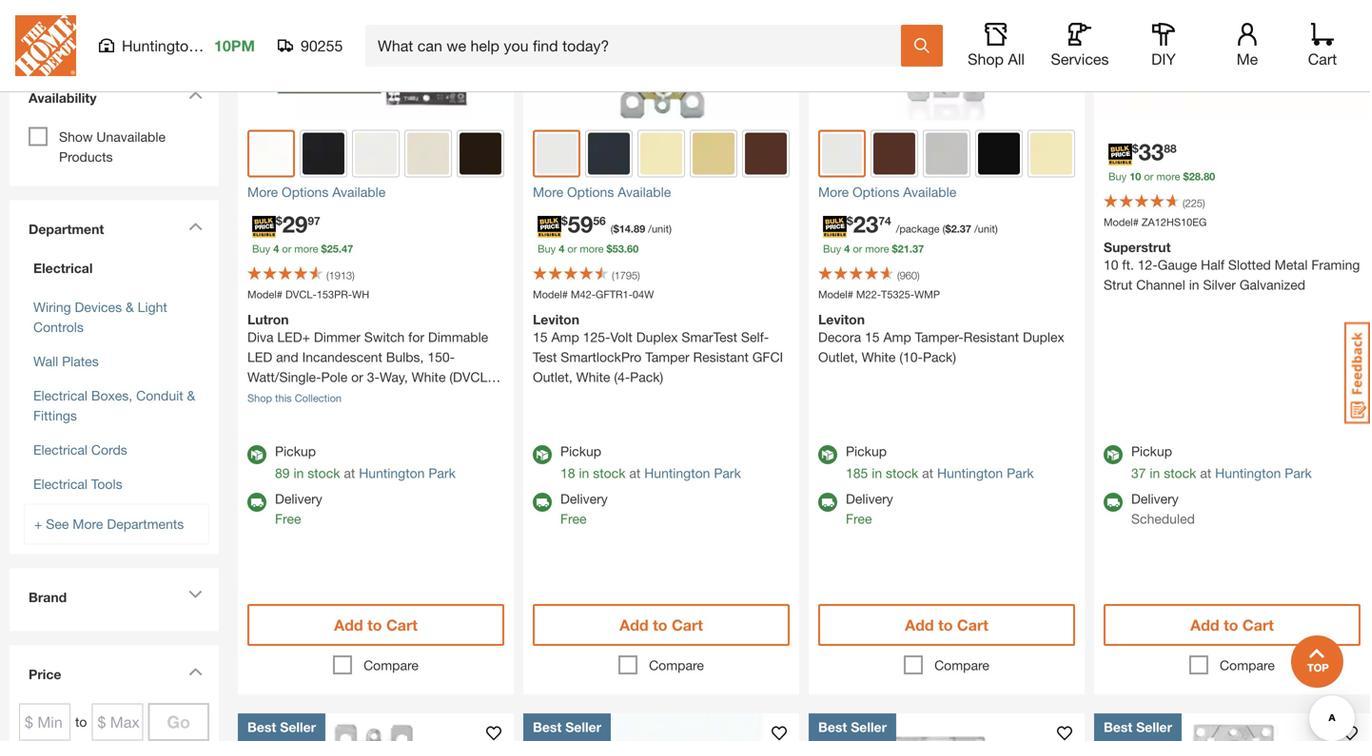 Task type: describe. For each thing, give the bounding box(es) containing it.
$ 59 56
[[561, 210, 606, 237]]

options for 29
[[282, 184, 329, 200]]

in inside "pickup 37 in stock at huntington park"
[[1150, 465, 1160, 481]]

+
[[34, 516, 42, 532]]

. up 1913
[[339, 243, 342, 255]]

4 add from the left
[[1190, 616, 1219, 634]]

electrical cords
[[33, 442, 127, 458]]

89 inside ( $ 14 . 89 /unit ) buy 4 or more $ 53 . 60
[[634, 223, 645, 235]]

88
[[1164, 142, 1177, 155]]

wiring devices & light controls link
[[33, 299, 167, 335]]

1 vertical spatial 37
[[912, 243, 924, 255]]

more left 28
[[1157, 170, 1180, 183]]

) inside ( $ 14 . 89 /unit ) buy 4 or more $ 53 . 60
[[669, 223, 672, 235]]

black image
[[588, 133, 630, 175]]

10 for superstrut
[[1104, 257, 1119, 273]]

. down 14
[[624, 243, 627, 255]]

best seller for 15 amp decora tamper-resistant duplex outlet with type a and c usb charger, white (2-pack) image on the bottom right of page
[[1104, 719, 1172, 735]]

duplex inside leviton decora 15 amp tamper-resistant duplex outlet, white (10-pack)
[[1023, 329, 1065, 345]]

4 add to cart button from the left
[[1104, 604, 1361, 646]]

pickup inside "pickup 37 in stock at huntington park"
[[1131, 443, 1172, 459]]

delivery for 29
[[275, 491, 322, 507]]

shop all button
[[966, 23, 1027, 69]]

best seller for decora 15 amp single pole rocker ac quiet light switch, white (10-pack) image
[[247, 719, 316, 735]]

brand link
[[19, 578, 209, 622]]

more options available link for 23
[[818, 182, 1075, 202]]

( 1913 )
[[326, 269, 355, 282]]

resistant inside leviton 15 amp 125-volt duplex smartest self- test smartlockpro tamper resistant gfci outlet, white (4-pack)
[[693, 349, 749, 365]]

this
[[275, 392, 292, 404]]

4 compare from the left
[[1220, 658, 1275, 673]]

wall plates
[[33, 354, 99, 369]]

stock for 59
[[593, 465, 626, 481]]

devices
[[75, 299, 122, 315]]

stock inside "pickup 37 in stock at huntington park"
[[1164, 465, 1196, 481]]

availability
[[29, 90, 97, 106]]

available for 59
[[618, 184, 671, 200]]

(10-
[[899, 349, 923, 365]]

best seller for 1-gang extra duty horizontal/vertical non-metallic weatherproof in-use cover (16-in-1-configurations), clear image
[[818, 719, 887, 735]]

buy 10 or more $ 28 . 80
[[1108, 170, 1215, 183]]

2 light almond image from the left
[[1030, 133, 1072, 175]]

2
[[951, 223, 957, 235]]

compare for 23
[[934, 658, 989, 673]]

leviton 15 amp 125-volt duplex smartest self- test smartlockpro tamper resistant gfci outlet, white (4-pack)
[[533, 312, 783, 385]]

available shipping image for free
[[247, 493, 266, 512]]

) for ( 1795 )
[[638, 269, 640, 282]]

show unavailable products
[[59, 129, 166, 165]]

1 4 from the left
[[273, 243, 279, 255]]

pack) inside leviton 15 amp 125-volt duplex smartest self- test smartlockpro tamper resistant gfci outlet, white (4-pack)
[[630, 369, 663, 385]]

more for 59
[[533, 184, 563, 200]]

15 amp decora tamper-resistant duplex outlet with type a and c usb charger, white (2-pack) image
[[1094, 714, 1370, 741]]

gauge
[[1158, 257, 1197, 273]]

white inside lutron diva led+ dimmer switch for dimmable led and incandescent bulbs, 150- watt/single-pole or 3-way, white (dvcl- 153pr-wh)
[[412, 369, 446, 385]]

153pr- inside lutron diva led+ dimmer switch for dimmable led and incandescent bulbs, 150- watt/single-pole or 3-way, white (dvcl- 153pr-wh)
[[247, 389, 293, 405]]

( for 1795
[[612, 269, 614, 282]]

97
[[308, 214, 320, 227]]

duplex inside leviton 15 amp 125-volt duplex smartest self- test smartlockpro tamper resistant gfci outlet, white (4-pack)
[[636, 329, 678, 345]]

23
[[853, 210, 879, 237]]

$ right 56
[[613, 223, 619, 235]]

or down 29
[[282, 243, 292, 255]]

$ left 80
[[1183, 170, 1189, 183]]

model# up superstrut
[[1104, 216, 1139, 228]]

delivery scheduled
[[1131, 491, 1195, 527]]

pickup 37 in stock at huntington park
[[1131, 443, 1312, 481]]

show
[[59, 129, 93, 145]]

wiring
[[33, 299, 71, 315]]

53
[[612, 243, 624, 255]]

feedback link image
[[1344, 322, 1370, 424]]

electrical for electrical cords
[[33, 442, 88, 458]]

& inside wiring devices & light controls
[[126, 299, 134, 315]]

outlet, inside leviton 15 amp 125-volt duplex smartest self- test smartlockpro tamper resistant gfci outlet, white (4-pack)
[[533, 369, 573, 385]]

compare for 29
[[364, 658, 419, 673]]

conduit
[[136, 388, 183, 403]]

brown image
[[745, 133, 787, 175]]

more for 29
[[247, 184, 278, 200]]

seller for decora 15 amp single pole rocker ac quiet light switch, white (10-pack) image
[[280, 719, 316, 735]]

availability link
[[19, 79, 209, 122]]

huntington for 59
[[644, 465, 710, 481]]

pickup 18 in stock at huntington park
[[560, 443, 741, 481]]

( for 1913
[[326, 269, 329, 282]]

add to cart for 59
[[620, 616, 703, 634]]

74
[[879, 214, 891, 227]]

add to cart for 23
[[905, 616, 988, 634]]

) inside /package ( $ 2 . 37 /unit ) buy 4 or more $ 21 . 37
[[995, 223, 998, 235]]

+ see more departments link
[[24, 504, 209, 545]]

self-
[[741, 329, 769, 345]]

volt
[[610, 329, 633, 345]]

superstrut
[[1104, 239, 1171, 255]]

) for ( 960 )
[[917, 269, 920, 282]]

185
[[846, 465, 868, 481]]

3-
[[367, 369, 380, 385]]

next-
[[59, 18, 92, 33]]

lutron
[[247, 312, 289, 327]]

225
[[1185, 197, 1203, 209]]

gftr1-
[[596, 288, 633, 301]]

model# m42-gftr1-04w
[[533, 288, 654, 301]]

fittings
[[33, 408, 77, 423]]

show unavailable products link
[[59, 129, 166, 165]]

more inside ( $ 14 . 89 /unit ) buy 4 or more $ 53 . 60
[[580, 243, 604, 255]]

leviton decora 15 amp tamper-resistant duplex outlet, white (10-pack)
[[818, 312, 1065, 365]]

caret icon image for availability
[[188, 91, 203, 99]]

add to cart button for 29
[[247, 604, 504, 646]]

available shipping image for 59
[[533, 493, 552, 512]]

go button
[[148, 703, 209, 741]]

cart for 59
[[672, 616, 703, 634]]

model# m22-t5325-wmp
[[818, 288, 940, 301]]

me
[[1237, 50, 1258, 68]]

products
[[59, 149, 113, 165]]

slotted
[[1228, 257, 1271, 273]]

more for 23
[[818, 184, 849, 200]]

/unit inside ( $ 14 . 89 /unit ) buy 4 or more $ 53 . 60
[[648, 223, 669, 235]]

dimmer
[[314, 329, 361, 345]]

best for decora 15 amp single pole rocker ac quiet light switch, white (10-pack) image
[[247, 719, 276, 735]]

or down 33
[[1144, 170, 1154, 183]]

stock for 29
[[308, 465, 340, 481]]

add for 23
[[905, 616, 934, 634]]

free for 59
[[560, 511, 587, 527]]

model# dvcl-153pr-wh
[[247, 288, 369, 301]]

delivery free for 23
[[846, 491, 893, 527]]

me button
[[1217, 23, 1278, 69]]

park for 59
[[714, 465, 741, 481]]

wall
[[33, 354, 58, 369]]

tamper
[[645, 349, 690, 365]]

diy
[[1151, 50, 1176, 68]]

59
[[568, 210, 593, 237]]

pole
[[321, 369, 348, 385]]

/unit inside /package ( $ 2 . 37 /unit ) buy 4 or more $ 21 . 37
[[974, 223, 995, 235]]

& inside electrical boxes, conduit & fittings
[[187, 388, 195, 403]]

leviton for 23
[[818, 312, 865, 327]]

more inside /package ( $ 2 . 37 /unit ) buy 4 or more $ 21 . 37
[[865, 243, 889, 255]]

unavailable
[[96, 129, 166, 145]]

add for 59
[[620, 616, 649, 634]]

resistant inside leviton decora 15 amp tamper-resistant duplex outlet, white (10-pack)
[[964, 329, 1019, 345]]

electrical for electrical
[[33, 260, 93, 276]]

departments
[[107, 516, 184, 532]]

delivery inside delivery scheduled
[[1131, 491, 1179, 507]]

at for 29
[[344, 465, 355, 481]]

test
[[533, 349, 557, 365]]

$ left "47"
[[321, 243, 327, 255]]

leviton for 59
[[533, 312, 579, 327]]

delivery for 23
[[846, 491, 893, 507]]

at inside "pickup 37 in stock at huntington park"
[[1200, 465, 1212, 481]]

cart link
[[1302, 23, 1344, 69]]

boxes,
[[91, 388, 132, 403]]

more options available for 29
[[247, 184, 386, 200]]

60
[[627, 243, 639, 255]]

white image for 59
[[537, 134, 577, 174]]

15 amp 125-volt duplex smartest self-test smartlockpro tamper resistant gfci outlet, white (4-pack) image
[[523, 0, 799, 120]]

day
[[92, 18, 115, 33]]

huntington inside "pickup 37 in stock at huntington park"
[[1215, 465, 1281, 481]]

led+
[[277, 329, 310, 345]]

$ inside $ 59 56
[[561, 214, 568, 227]]

metal
[[1275, 257, 1308, 273]]

10 for buy
[[1130, 170, 1141, 183]]

more right see in the bottom of the page
[[73, 516, 103, 532]]

$ left 60
[[607, 243, 612, 255]]

37 inside "pickup 37 in stock at huntington park"
[[1131, 465, 1146, 481]]

150-
[[428, 349, 455, 365]]

56
[[593, 214, 606, 227]]

dimmable
[[428, 329, 488, 345]]

park inside "pickup 37 in stock at huntington park"
[[1285, 465, 1312, 481]]

best seller for decora 1-gang white decorator/rocker midway nylon wall plate (10-pack) image
[[533, 719, 601, 735]]

available for pickup image for 59
[[533, 445, 552, 464]]



Task type: locate. For each thing, give the bounding box(es) containing it.
ft.
[[1122, 257, 1134, 273]]

2 horizontal spatial options
[[853, 184, 899, 200]]

more options available for 23
[[818, 184, 956, 200]]

1 more options available link from the left
[[247, 182, 504, 202]]

pickup for 29
[[275, 443, 316, 459]]

delivery free
[[275, 491, 322, 527], [560, 491, 608, 527], [846, 491, 893, 527]]

2 horizontal spatial delivery free
[[846, 491, 893, 527]]

in inside the pickup 18 in stock at huntington park
[[579, 465, 589, 481]]

4 electrical from the top
[[33, 476, 88, 492]]

21
[[898, 243, 910, 255]]

huntington inside pickup 89 in stock at huntington park
[[359, 465, 425, 481]]

smartlockpro
[[561, 349, 642, 365]]

2 horizontal spatial white
[[862, 349, 896, 365]]

decora 1-gang white decorator/rocker midway nylon wall plate (10-pack) image
[[523, 714, 799, 741]]

0 horizontal spatial available for pickup image
[[818, 445, 837, 464]]

more options available link for 59
[[533, 182, 790, 202]]

89
[[634, 223, 645, 235], [275, 465, 290, 481]]

to for 23
[[938, 616, 953, 634]]

( left 2
[[943, 223, 945, 235]]

model# for 59
[[533, 288, 568, 301]]

model# up lutron
[[247, 288, 282, 301]]

pickup up delivery scheduled
[[1131, 443, 1172, 459]]

1 horizontal spatial available shipping image
[[1104, 493, 1123, 512]]

89 right 14
[[634, 223, 645, 235]]

4 caret icon image from the top
[[188, 668, 203, 676]]

brown image
[[460, 133, 501, 175], [873, 133, 915, 175]]

collection
[[295, 392, 342, 404]]

leviton inside leviton 15 amp 125-volt duplex smartest self- test smartlockpro tamper resistant gfci outlet, white (4-pack)
[[533, 312, 579, 327]]

outlet, down test
[[533, 369, 573, 385]]

white image left midnight icon
[[251, 134, 291, 174]]

4 stock from the left
[[1164, 465, 1196, 481]]

available down architectural white image
[[332, 184, 386, 200]]

80
[[1204, 170, 1215, 183]]

$ inside $ 29 97
[[276, 214, 282, 227]]

4 seller from the left
[[1136, 719, 1172, 735]]

0 horizontal spatial available
[[332, 184, 386, 200]]

$ 33 88
[[1132, 138, 1177, 165]]

1 horizontal spatial 10
[[1130, 170, 1141, 183]]

1 horizontal spatial outlet,
[[818, 349, 858, 365]]

wh)
[[293, 389, 318, 405]]

delivery down pickup 89 in stock at huntington park
[[275, 491, 322, 507]]

1 horizontal spatial &
[[187, 388, 195, 403]]

) right 2
[[995, 223, 998, 235]]

1 horizontal spatial white image
[[537, 134, 577, 174]]

half
[[1201, 257, 1225, 273]]

1 horizontal spatial free
[[560, 511, 587, 527]]

15 right decora
[[865, 329, 880, 345]]

and
[[276, 349, 298, 365]]

pack) inside leviton decora 15 amp tamper-resistant duplex outlet, white (10-pack)
[[923, 349, 956, 365]]

in for 59
[[579, 465, 589, 481]]

white left (10-
[[862, 349, 896, 365]]

1 light almond image from the left
[[640, 133, 682, 175]]

huntington park link for 29
[[359, 465, 456, 481]]

1 delivery free from the left
[[275, 491, 322, 527]]

3 available from the left
[[903, 184, 956, 200]]

0 horizontal spatial available shipping image
[[533, 493, 552, 512]]

$ 23 74
[[847, 210, 891, 237]]

0 horizontal spatial leviton
[[533, 312, 579, 327]]

1 horizontal spatial duplex
[[1023, 329, 1065, 345]]

( inside /package ( $ 2 . 37 /unit ) buy 4 or more $ 21 . 37
[[943, 223, 945, 235]]

caret icon image inside brand link
[[188, 590, 203, 599]]

0 horizontal spatial light almond image
[[640, 133, 682, 175]]

compare up 1-gang extra duty horizontal/vertical non-metallic weatherproof in-use cover (16-in-1-configurations), clear image
[[934, 658, 989, 673]]

1 vertical spatial resistant
[[693, 349, 749, 365]]

buy
[[1108, 170, 1127, 183], [252, 243, 270, 255], [538, 243, 556, 255], [823, 243, 841, 255]]

more up $ 23 74
[[818, 184, 849, 200]]

/unit right 2
[[974, 223, 995, 235]]

1 horizontal spatial brown image
[[873, 133, 915, 175]]

( for 960
[[897, 269, 900, 282]]

0 horizontal spatial brown image
[[460, 133, 501, 175]]

) up 04w
[[638, 269, 640, 282]]

1 best from the left
[[247, 719, 276, 735]]

( for 225
[[1183, 197, 1185, 209]]

1 horizontal spatial more options available link
[[533, 182, 790, 202]]

galvanized
[[1240, 277, 1306, 293]]

pickup inside pickup 89 in stock at huntington park
[[275, 443, 316, 459]]

2 pickup from the left
[[560, 443, 601, 459]]

delivery free for 29
[[275, 491, 322, 527]]

/unit
[[648, 223, 669, 235], [974, 223, 995, 235]]

3 huntington park link from the left
[[937, 465, 1034, 481]]

caret icon image for price
[[188, 668, 203, 676]]

or inside /package ( $ 2 . 37 /unit ) buy 4 or more $ 21 . 37
[[853, 243, 862, 255]]

$ left 88
[[1132, 142, 1139, 155]]

options up 56
[[567, 184, 614, 200]]

4 at from the left
[[1200, 465, 1212, 481]]

shop left the all
[[968, 50, 1004, 68]]

white inside leviton decora 15 amp tamper-resistant duplex outlet, white (10-pack)
[[862, 349, 896, 365]]

available shipping image
[[247, 493, 266, 512], [1104, 493, 1123, 512]]

1 horizontal spatial available for pickup image
[[533, 445, 552, 464]]

amp inside leviton decora 15 amp tamper-resistant duplex outlet, white (10-pack)
[[883, 329, 911, 345]]

compare up 15 amp decora tamper-resistant duplex outlet with type a and c usb charger, white (2-pack) image on the bottom right of page
[[1220, 658, 1275, 673]]

tamper-
[[915, 329, 964, 345]]

1 stock from the left
[[308, 465, 340, 481]]

stock right 18
[[593, 465, 626, 481]]

more options available up 74
[[818, 184, 956, 200]]

caret icon image inside department link
[[188, 222, 203, 231]]

price-range-upperBound telephone field
[[92, 704, 143, 741]]

0 vertical spatial 89
[[634, 223, 645, 235]]

huntington for 29
[[359, 465, 425, 481]]

1 add to cart button from the left
[[247, 604, 504, 646]]

1 vertical spatial &
[[187, 388, 195, 403]]

153pr-
[[317, 288, 352, 301], [247, 389, 293, 405]]

2 leviton from the left
[[818, 312, 865, 327]]

3 4 from the left
[[844, 243, 850, 255]]

shop left the this
[[247, 392, 272, 404]]

1 15 from the left
[[533, 329, 548, 345]]

( up gftr1-
[[612, 269, 614, 282]]

1 horizontal spatial 89
[[634, 223, 645, 235]]

switch
[[364, 329, 405, 345]]

more options available link for 29
[[247, 182, 504, 202]]

2 best seller from the left
[[533, 719, 601, 735]]

compare up decora 15 amp single pole rocker ac quiet light switch, white (10-pack) image
[[364, 658, 419, 673]]

za12hs10eg
[[1142, 216, 1207, 228]]

1795
[[614, 269, 638, 282]]

3 more options available from the left
[[818, 184, 956, 200]]

1913
[[329, 269, 352, 282]]

available for pickup image for 29
[[247, 445, 266, 464]]

1 horizontal spatial /unit
[[974, 223, 995, 235]]

1 horizontal spatial available
[[618, 184, 671, 200]]

pack) down tamper
[[630, 369, 663, 385]]

price
[[29, 667, 61, 682]]

0 vertical spatial pack)
[[923, 349, 956, 365]]

delivery free for 59
[[560, 491, 608, 527]]

more down $ 59 56
[[580, 243, 604, 255]]

)
[[1203, 197, 1205, 209], [669, 223, 672, 235], [995, 223, 998, 235], [352, 269, 355, 282], [638, 269, 640, 282], [917, 269, 920, 282]]

silver
[[1203, 277, 1236, 293]]

0 horizontal spatial amp
[[551, 329, 579, 345]]

3 white image from the left
[[822, 134, 862, 174]]

153pr- down watt/single-
[[247, 389, 293, 405]]

1 vertical spatial 89
[[275, 465, 290, 481]]

1 vertical spatial shop
[[247, 392, 272, 404]]

1 horizontal spatial more options available
[[533, 184, 671, 200]]

1 vertical spatial 10
[[1104, 257, 1119, 273]]

best for 1-gang extra duty horizontal/vertical non-metallic weatherproof in-use cover (16-in-1-configurations), clear image
[[818, 719, 847, 735]]

in left silver
[[1189, 277, 1199, 293]]

153pr- down 1913
[[317, 288, 352, 301]]

1 horizontal spatial white
[[576, 369, 610, 385]]

free for 23
[[846, 511, 872, 527]]

more options available link up 2
[[818, 182, 1075, 202]]

1 add from the left
[[334, 616, 363, 634]]

0 horizontal spatial 153pr-
[[247, 389, 293, 405]]

2 add from the left
[[620, 616, 649, 634]]

3 add from the left
[[905, 616, 934, 634]]

pickup up 18
[[560, 443, 601, 459]]

available for pickup image
[[247, 445, 266, 464], [533, 445, 552, 464]]

add to cart for 29
[[334, 616, 418, 634]]

black image
[[978, 133, 1020, 175]]

2 horizontal spatial white image
[[822, 134, 862, 174]]

in for 29
[[293, 465, 304, 481]]

1 brown image from the left
[[460, 133, 501, 175]]

gray image
[[926, 133, 968, 175]]

18
[[560, 465, 575, 481]]

1 options from the left
[[282, 184, 329, 200]]

0 vertical spatial outlet,
[[818, 349, 858, 365]]

0 vertical spatial 37
[[960, 223, 971, 235]]

electrical inside electrical boxes, conduit & fittings
[[33, 388, 88, 403]]

2 free from the left
[[560, 511, 587, 527]]

15 inside leviton 15 amp 125-volt duplex smartest self- test smartlockpro tamper resistant gfci outlet, white (4-pack)
[[533, 329, 548, 345]]

caret icon image for department
[[188, 222, 203, 231]]

at for 23
[[922, 465, 934, 481]]

delivery free down pickup 89 in stock at huntington park
[[275, 491, 322, 527]]

1 duplex from the left
[[636, 329, 678, 345]]

best
[[247, 719, 276, 735], [533, 719, 562, 735], [818, 719, 847, 735], [1104, 719, 1133, 735]]

ivory image
[[693, 133, 735, 175]]

1 horizontal spatial options
[[567, 184, 614, 200]]

( left 14
[[611, 223, 613, 235]]

3 delivery free from the left
[[846, 491, 893, 527]]

1 huntington park link from the left
[[359, 465, 456, 481]]

brand
[[29, 589, 67, 605]]

3 compare from the left
[[934, 658, 989, 673]]

electrical for electrical boxes, conduit & fittings
[[33, 388, 88, 403]]

0 horizontal spatial outlet,
[[533, 369, 573, 385]]

2 add to cart button from the left
[[533, 604, 790, 646]]

0 horizontal spatial free
[[275, 511, 301, 527]]

in right 185
[[872, 465, 882, 481]]

0 horizontal spatial &
[[126, 299, 134, 315]]

2 seller from the left
[[565, 719, 601, 735]]

stock up delivery scheduled
[[1164, 465, 1196, 481]]

2 available for pickup image from the left
[[533, 445, 552, 464]]

gfci
[[752, 349, 783, 365]]

1 horizontal spatial 153pr-
[[317, 288, 352, 301]]

2 horizontal spatial more options available link
[[818, 182, 1075, 202]]

outlet, inside leviton decora 15 amp tamper-resistant duplex outlet, white (10-pack)
[[818, 349, 858, 365]]

huntington park
[[122, 37, 232, 55]]

shop all
[[968, 50, 1025, 68]]

options up 74
[[853, 184, 899, 200]]

1 horizontal spatial 4
[[559, 243, 565, 255]]

$
[[1132, 142, 1139, 155], [1183, 170, 1189, 183], [276, 214, 282, 227], [561, 214, 568, 227], [847, 214, 853, 227], [613, 223, 619, 235], [945, 223, 951, 235], [321, 243, 327, 255], [607, 243, 612, 255], [892, 243, 898, 255]]

model# left m42-
[[533, 288, 568, 301]]

0 horizontal spatial 89
[[275, 465, 290, 481]]

in inside pickup 89 in stock at huntington park
[[293, 465, 304, 481]]

white image left black image
[[537, 134, 577, 174]]

leviton up decora
[[818, 312, 865, 327]]

free for 29
[[275, 511, 301, 527]]

electrical boxes, conduit & fittings link
[[33, 388, 195, 423]]

caret icon image inside availability link
[[188, 91, 203, 99]]

2 horizontal spatial 37
[[1131, 465, 1146, 481]]

2 amp from the left
[[883, 329, 911, 345]]

delivery for 59
[[560, 491, 608, 507]]

10 inside the superstrut 10 ft. 12-gauge half slotted metal framing strut channel in silver galvanized
[[1104, 257, 1119, 273]]

electrical for electrical tools
[[33, 476, 88, 492]]

37 right 21
[[912, 243, 924, 255]]

available for 23
[[903, 184, 956, 200]]

2 add to cart from the left
[[620, 616, 703, 634]]

25
[[327, 243, 339, 255]]

1 horizontal spatial amp
[[883, 329, 911, 345]]

white down 150-
[[412, 369, 446, 385]]

) down 80
[[1203, 197, 1205, 209]]

$ left 97
[[276, 214, 282, 227]]

3 more options available link from the left
[[818, 182, 1075, 202]]

1 horizontal spatial shop
[[968, 50, 1004, 68]]

4 pickup from the left
[[1131, 443, 1172, 459]]

2 huntington park link from the left
[[644, 465, 741, 481]]

available shipping image
[[533, 493, 552, 512], [818, 493, 837, 512]]

white image for 23
[[822, 134, 862, 174]]

superstrut 10 ft. 12-gauge half slotted metal framing strut channel in silver galvanized
[[1104, 239, 1360, 293]]

1 horizontal spatial 37
[[960, 223, 971, 235]]

white inside leviton 15 amp 125-volt duplex smartest self- test smartlockpro tamper resistant gfci outlet, white (4-pack)
[[576, 369, 610, 385]]

electrical
[[33, 260, 93, 276], [33, 388, 88, 403], [33, 442, 88, 458], [33, 476, 88, 492]]

) right 14
[[669, 223, 672, 235]]

leviton down m42-
[[533, 312, 579, 327]]

1 horizontal spatial available for pickup image
[[1104, 445, 1123, 464]]

at inside the pickup 18 in stock at huntington park
[[629, 465, 641, 481]]

3 seller from the left
[[851, 719, 887, 735]]

1 /unit from the left
[[648, 223, 669, 235]]

1-gang extra duty horizontal/vertical non-metallic weatherproof in-use cover (16-in-1-configurations), clear image
[[809, 714, 1085, 741]]

1 pickup from the left
[[275, 443, 316, 459]]

bulbs,
[[386, 349, 424, 365]]

0 horizontal spatial white image
[[251, 134, 291, 174]]

at for 59
[[629, 465, 641, 481]]

available for pickup image for 185 in stock
[[818, 445, 837, 464]]

park inside pickup 89 in stock at huntington park
[[428, 465, 456, 481]]

shop for shop this collection
[[247, 392, 272, 404]]

10 ft. 12-gauge half slotted metal framing strut channel in silver galvanized image
[[1094, 0, 1370, 120]]

1 seller from the left
[[280, 719, 316, 735]]

0 horizontal spatial delivery free
[[275, 491, 322, 527]]

0 vertical spatial shop
[[968, 50, 1004, 68]]

1 more options available from the left
[[247, 184, 386, 200]]

$ inside $ 33 88
[[1132, 142, 1139, 155]]

pickup down shop this collection link
[[275, 443, 316, 459]]

3 add to cart from the left
[[905, 616, 988, 634]]

1 vertical spatial pack)
[[630, 369, 663, 385]]

available shipping image for scheduled
[[1104, 493, 1123, 512]]

to for 59
[[653, 616, 667, 634]]

plates
[[62, 354, 99, 369]]

huntington park link for 59
[[644, 465, 741, 481]]

delivery down 185
[[846, 491, 893, 507]]

( $ 14 . 89 /unit ) buy 4 or more $ 53 . 60
[[538, 223, 672, 255]]

more options available
[[247, 184, 386, 200], [533, 184, 671, 200], [818, 184, 956, 200]]

white image
[[251, 134, 291, 174], [537, 134, 577, 174], [822, 134, 862, 174]]

15 up test
[[533, 329, 548, 345]]

stock inside pickup 185 in stock at huntington park
[[886, 465, 918, 481]]

2 white image from the left
[[537, 134, 577, 174]]

best seller
[[247, 719, 316, 735], [533, 719, 601, 735], [818, 719, 887, 735], [1104, 719, 1172, 735]]

1 horizontal spatial light almond image
[[1030, 133, 1072, 175]]

in up delivery scheduled
[[1150, 465, 1160, 481]]

more up $ 59 56
[[533, 184, 563, 200]]

lutron diva led+ dimmer switch for dimmable led and incandescent bulbs, 150- watt/single-pole or 3-way, white (dvcl- 153pr-wh)
[[247, 312, 493, 405]]

shop inside shop all button
[[968, 50, 1004, 68]]

or inside lutron diva led+ dimmer switch for dimmable led and incandescent bulbs, 150- watt/single-pole or 3-way, white (dvcl- 153pr-wh)
[[351, 369, 363, 385]]

4 best from the left
[[1104, 719, 1133, 735]]

$ left 74
[[847, 214, 853, 227]]

stock inside pickup 89 in stock at huntington park
[[308, 465, 340, 481]]

stock inside the pickup 18 in stock at huntington park
[[593, 465, 626, 481]]

model#
[[1104, 216, 1139, 228], [247, 288, 282, 301], [533, 288, 568, 301], [818, 288, 853, 301]]

diva
[[247, 329, 274, 345]]

2 electrical from the top
[[33, 388, 88, 403]]

amp up test
[[551, 329, 579, 345]]

0 vertical spatial 10
[[1130, 170, 1141, 183]]

3 options from the left
[[853, 184, 899, 200]]

huntington inside the pickup 18 in stock at huntington park
[[644, 465, 710, 481]]

4 inside ( $ 14 . 89 /unit ) buy 4 or more $ 53 . 60
[[559, 243, 565, 255]]

3 best seller from the left
[[818, 719, 887, 735]]

2 /unit from the left
[[974, 223, 995, 235]]

2 horizontal spatial 4
[[844, 243, 850, 255]]

37 up delivery scheduled
[[1131, 465, 1146, 481]]

in inside pickup 185 in stock at huntington park
[[872, 465, 882, 481]]

more options available up 97
[[247, 184, 386, 200]]

2 available shipping image from the left
[[1104, 493, 1123, 512]]

10 down 33
[[1130, 170, 1141, 183]]

3 at from the left
[[922, 465, 934, 481]]

park inside the pickup 18 in stock at huntington park
[[714, 465, 741, 481]]

more down $ 29 97
[[294, 243, 318, 255]]

or inside ( $ 14 . 89 /unit ) buy 4 or more $ 53 . 60
[[567, 243, 577, 255]]

3 caret icon image from the top
[[188, 590, 203, 599]]

0 horizontal spatial 10
[[1104, 257, 1119, 273]]

cart for 29
[[386, 616, 418, 634]]

at inside pickup 89 in stock at huntington park
[[344, 465, 355, 481]]

1 amp from the left
[[551, 329, 579, 345]]

electrical tools link
[[33, 476, 122, 492]]

price link
[[19, 655, 209, 699]]

0 horizontal spatial available shipping image
[[247, 493, 266, 512]]

cart
[[1308, 50, 1337, 68], [386, 616, 418, 634], [672, 616, 703, 634], [957, 616, 988, 634], [1243, 616, 1274, 634]]

architectural white image
[[355, 133, 397, 175]]

electrical down department
[[33, 260, 93, 276]]

What can we help you find today? search field
[[378, 26, 900, 66]]

way,
[[380, 369, 408, 385]]

delivery free down 185
[[846, 491, 893, 527]]

more options available link up 14
[[533, 182, 790, 202]]

electrical boxes, conduit & fittings
[[33, 388, 195, 423]]

caret icon image inside price link
[[188, 668, 203, 676]]

in for 23
[[872, 465, 882, 481]]

1 horizontal spatial 15
[[865, 329, 880, 345]]

next-day delivery
[[59, 18, 166, 33]]

4 inside /package ( $ 2 . 37 /unit ) buy 4 or more $ 21 . 37
[[844, 243, 850, 255]]

2 caret icon image from the top
[[188, 222, 203, 231]]

2 more options available link from the left
[[533, 182, 790, 202]]

2 brown image from the left
[[873, 133, 915, 175]]

2 vertical spatial 37
[[1131, 465, 1146, 481]]

1 horizontal spatial available shipping image
[[818, 493, 837, 512]]

white image up the 23
[[822, 134, 862, 174]]

4 add to cart from the left
[[1190, 616, 1274, 634]]

best for decora 1-gang white decorator/rocker midway nylon wall plate (10-pack) image
[[533, 719, 562, 735]]

decora 15 amp single pole rocker ac quiet light switch, white (10-pack) image
[[238, 714, 514, 741]]

2 15 from the left
[[865, 329, 880, 345]]

available for 29
[[332, 184, 386, 200]]

seller for 15 amp decora tamper-resistant duplex outlet with type a and c usb charger, white (2-pack) image on the bottom right of page
[[1136, 719, 1172, 735]]

33
[[1139, 138, 1164, 165]]

1 at from the left
[[344, 465, 355, 481]]

go
[[167, 712, 190, 732]]

cords
[[91, 442, 127, 458]]

0 horizontal spatial available for pickup image
[[247, 445, 266, 464]]

0 horizontal spatial /unit
[[648, 223, 669, 235]]

1 caret icon image from the top
[[188, 91, 203, 99]]

( 225 )
[[1183, 197, 1205, 209]]

& left light
[[126, 299, 134, 315]]

park for 29
[[428, 465, 456, 481]]

4 best seller from the left
[[1104, 719, 1172, 735]]

10pm
[[214, 37, 255, 55]]

2 compare from the left
[[649, 658, 704, 673]]

$ right /package
[[945, 223, 951, 235]]

) for ( 1913 )
[[352, 269, 355, 282]]

or
[[1144, 170, 1154, 183], [282, 243, 292, 255], [567, 243, 577, 255], [853, 243, 862, 255], [351, 369, 363, 385]]

4 huntington park link from the left
[[1215, 465, 1312, 481]]

huntington
[[122, 37, 197, 55], [359, 465, 425, 481], [644, 465, 710, 481], [937, 465, 1003, 481], [1215, 465, 1281, 481]]

diva led+ dimmer switch for dimmable led and incandescent bulbs, 150-watt/single-pole or 3-way, white (dvcl-153pr-wh) image
[[238, 0, 514, 120]]

available up 14
[[618, 184, 671, 200]]

buy inside /package ( $ 2 . 37 /unit ) buy 4 or more $ 21 . 37
[[823, 243, 841, 255]]

. up ( 225 )
[[1201, 170, 1204, 183]]

2 horizontal spatial available
[[903, 184, 956, 200]]

scheduled
[[1131, 511, 1195, 527]]

services button
[[1050, 23, 1110, 69]]

2 stock from the left
[[593, 465, 626, 481]]

) for ( 225 )
[[1203, 197, 1205, 209]]

( up t5325-
[[897, 269, 900, 282]]

add to cart button for 59
[[533, 604, 790, 646]]

1 available from the left
[[332, 184, 386, 200]]

89 inside pickup 89 in stock at huntington park
[[275, 465, 290, 481]]

pickup inside the pickup 18 in stock at huntington park
[[560, 443, 601, 459]]

1 available for pickup image from the left
[[247, 445, 266, 464]]

incandescent
[[302, 349, 382, 365]]

free
[[275, 511, 301, 527], [560, 511, 587, 527], [846, 511, 872, 527]]

huntington for 23
[[937, 465, 1003, 481]]

1 vertical spatial outlet,
[[533, 369, 573, 385]]

white image for 29
[[251, 134, 291, 174]]

0 vertical spatial resistant
[[964, 329, 1019, 345]]

3 best from the left
[[818, 719, 847, 735]]

wall plates link
[[33, 354, 99, 369]]

seller for decora 1-gang white decorator/rocker midway nylon wall plate (10-pack) image
[[565, 719, 601, 735]]

electrical down fittings
[[33, 442, 88, 458]]

1 vertical spatial 153pr-
[[247, 389, 293, 405]]

pickup 89 in stock at huntington park
[[275, 443, 456, 481]]

4 down $ 29 97
[[273, 243, 279, 255]]

2 4 from the left
[[559, 243, 565, 255]]

. down /package
[[910, 243, 912, 255]]

/package
[[896, 223, 940, 235]]

department link
[[19, 210, 209, 249]]

services
[[1051, 50, 1109, 68]]

0 horizontal spatial duplex
[[636, 329, 678, 345]]

decora 15 amp tamper-resistant duplex outlet, white (10-pack) image
[[809, 0, 1085, 120]]

/unit right 14
[[648, 223, 669, 235]]

0 horizontal spatial more options available link
[[247, 182, 504, 202]]

1 available shipping image from the left
[[533, 493, 552, 512]]

2 duplex from the left
[[1023, 329, 1065, 345]]

) up wmp
[[917, 269, 920, 282]]

3 pickup from the left
[[846, 443, 887, 459]]

brown image left gray image
[[873, 133, 915, 175]]

2 options from the left
[[567, 184, 614, 200]]

1 white image from the left
[[251, 134, 291, 174]]

available shipping image for 23
[[818, 493, 837, 512]]

caret icon image for brand
[[188, 590, 203, 599]]

1 horizontal spatial delivery free
[[560, 491, 608, 527]]

pickup up 185
[[846, 443, 887, 459]]

15 inside leviton decora 15 amp tamper-resistant duplex outlet, white (10-pack)
[[865, 329, 880, 345]]

price-range-lowerBound telephone field
[[19, 704, 70, 741]]

delivery right day
[[119, 18, 166, 33]]

0 horizontal spatial 4
[[273, 243, 279, 255]]

shop this collection
[[247, 392, 342, 404]]

3 stock from the left
[[886, 465, 918, 481]]

2 available from the left
[[618, 184, 671, 200]]

to for 29
[[367, 616, 382, 634]]

shop for shop all
[[968, 50, 1004, 68]]

in inside the superstrut 10 ft. 12-gauge half slotted metal framing strut channel in silver galvanized
[[1189, 277, 1199, 293]]

more options available link down architectural white image
[[247, 182, 504, 202]]

125-
[[583, 329, 610, 345]]

t5325-
[[881, 288, 914, 301]]

wiring devices & light controls
[[33, 299, 167, 335]]

2 available shipping image from the left
[[818, 493, 837, 512]]

in down shop this collection link
[[293, 465, 304, 481]]

90255
[[301, 37, 343, 55]]

or down the 59
[[567, 243, 577, 255]]

pumice image
[[407, 133, 449, 175]]

0 horizontal spatial white
[[412, 369, 446, 385]]

available up /package
[[903, 184, 956, 200]]

+ see more departments
[[34, 516, 184, 532]]

0 horizontal spatial shop
[[247, 392, 272, 404]]

1 horizontal spatial pack)
[[923, 349, 956, 365]]

90255 button
[[278, 36, 343, 55]]

. up 60
[[631, 223, 634, 235]]

more options available for 59
[[533, 184, 671, 200]]

more down $ 23 74
[[865, 243, 889, 255]]

0 horizontal spatial 37
[[912, 243, 924, 255]]

cart for 23
[[957, 616, 988, 634]]

available for pickup image
[[818, 445, 837, 464], [1104, 445, 1123, 464]]

stock down 'collection'
[[308, 465, 340, 481]]

3 add to cart button from the left
[[818, 604, 1075, 646]]

light almond image right black image
[[640, 133, 682, 175]]

1 horizontal spatial leviton
[[818, 312, 865, 327]]

2 available for pickup image from the left
[[1104, 445, 1123, 464]]

0 horizontal spatial options
[[282, 184, 329, 200]]

the home depot logo image
[[15, 15, 76, 76]]

buy inside ( $ 14 . 89 /unit ) buy 4 or more $ 53 . 60
[[538, 243, 556, 255]]

1 horizontal spatial resistant
[[964, 329, 1019, 345]]

0 vertical spatial &
[[126, 299, 134, 315]]

2 at from the left
[[629, 465, 641, 481]]

park inside pickup 185 in stock at huntington park
[[1007, 465, 1034, 481]]

3 free from the left
[[846, 511, 872, 527]]

smartest
[[682, 329, 737, 345]]

wmp
[[914, 288, 940, 301]]

0 horizontal spatial resistant
[[693, 349, 749, 365]]

park for 23
[[1007, 465, 1034, 481]]

amp inside leviton 15 amp 125-volt duplex smartest self- test smartlockpro tamper resistant gfci outlet, white (4-pack)
[[551, 329, 579, 345]]

huntington inside pickup 185 in stock at huntington park
[[937, 465, 1003, 481]]

2 delivery free from the left
[[560, 491, 608, 527]]

4 down $ 59 56
[[559, 243, 565, 255]]

pickup for 59
[[560, 443, 601, 459]]

1 best seller from the left
[[247, 719, 316, 735]]

available for pickup image for 37 in stock
[[1104, 445, 1123, 464]]

caret icon image
[[188, 91, 203, 99], [188, 222, 203, 231], [188, 590, 203, 599], [188, 668, 203, 676]]

1 electrical from the top
[[33, 260, 93, 276]]

0 vertical spatial 153pr-
[[317, 288, 352, 301]]

strut
[[1104, 277, 1133, 293]]

stock for 23
[[886, 465, 918, 481]]

0 horizontal spatial pack)
[[630, 369, 663, 385]]

best for 15 amp decora tamper-resistant duplex outlet with type a and c usb charger, white (2-pack) image on the bottom right of page
[[1104, 719, 1133, 735]]

960
[[900, 269, 917, 282]]

model# for 23
[[818, 288, 853, 301]]

( up za12hs10eg
[[1183, 197, 1185, 209]]

options
[[282, 184, 329, 200], [567, 184, 614, 200], [853, 184, 899, 200]]

delivery up scheduled
[[1131, 491, 1179, 507]]

2 horizontal spatial free
[[846, 511, 872, 527]]

2 best from the left
[[533, 719, 562, 735]]

$ left 56
[[561, 214, 568, 227]]

0 horizontal spatial more options available
[[247, 184, 386, 200]]

pickup for 23
[[846, 443, 887, 459]]

$ up ( 960 )
[[892, 243, 898, 255]]

( 1795 )
[[612, 269, 640, 282]]

( inside ( $ 14 . 89 /unit ) buy 4 or more $ 53 . 60
[[611, 223, 613, 235]]

1 free from the left
[[275, 511, 301, 527]]

pack) down tamper-
[[923, 349, 956, 365]]

3 electrical from the top
[[33, 442, 88, 458]]

more
[[1157, 170, 1180, 183], [294, 243, 318, 255], [580, 243, 604, 255], [865, 243, 889, 255]]

47
[[342, 243, 353, 255]]

0 horizontal spatial 15
[[533, 329, 548, 345]]

1 add to cart from the left
[[334, 616, 418, 634]]

compare for 59
[[649, 658, 704, 673]]

1 available shipping image from the left
[[247, 493, 266, 512]]

pickup inside pickup 185 in stock at huntington park
[[846, 443, 887, 459]]

1 leviton from the left
[[533, 312, 579, 327]]

. right /package
[[957, 223, 960, 235]]

or left 3-
[[351, 369, 363, 385]]

leviton inside leviton decora 15 amp tamper-resistant duplex outlet, white (10-pack)
[[818, 312, 865, 327]]

huntington park link for 23
[[937, 465, 1034, 481]]

midnight image
[[303, 133, 344, 175]]

2 horizontal spatial more options available
[[818, 184, 956, 200]]

options for 59
[[567, 184, 614, 200]]

at inside pickup 185 in stock at huntington park
[[922, 465, 934, 481]]

more options available up 56
[[533, 184, 671, 200]]

2 more options available from the left
[[533, 184, 671, 200]]

seller for 1-gang extra duty horizontal/vertical non-metallic weatherproof in-use cover (16-in-1-configurations), clear image
[[851, 719, 887, 735]]

10 left ft.
[[1104, 257, 1119, 273]]

outlet, down decora
[[818, 349, 858, 365]]

$ inside $ 23 74
[[847, 214, 853, 227]]

( up model# dvcl-153pr-wh
[[326, 269, 329, 282]]

options for 23
[[853, 184, 899, 200]]

model# for 29
[[247, 288, 282, 301]]

electrical down electrical cords link
[[33, 476, 88, 492]]

light almond image
[[640, 133, 682, 175], [1030, 133, 1072, 175]]

1 compare from the left
[[364, 658, 419, 673]]

1 available for pickup image from the left
[[818, 445, 837, 464]]



Task type: vqa. For each thing, say whether or not it's contained in the screenshot.
59 stock
yes



